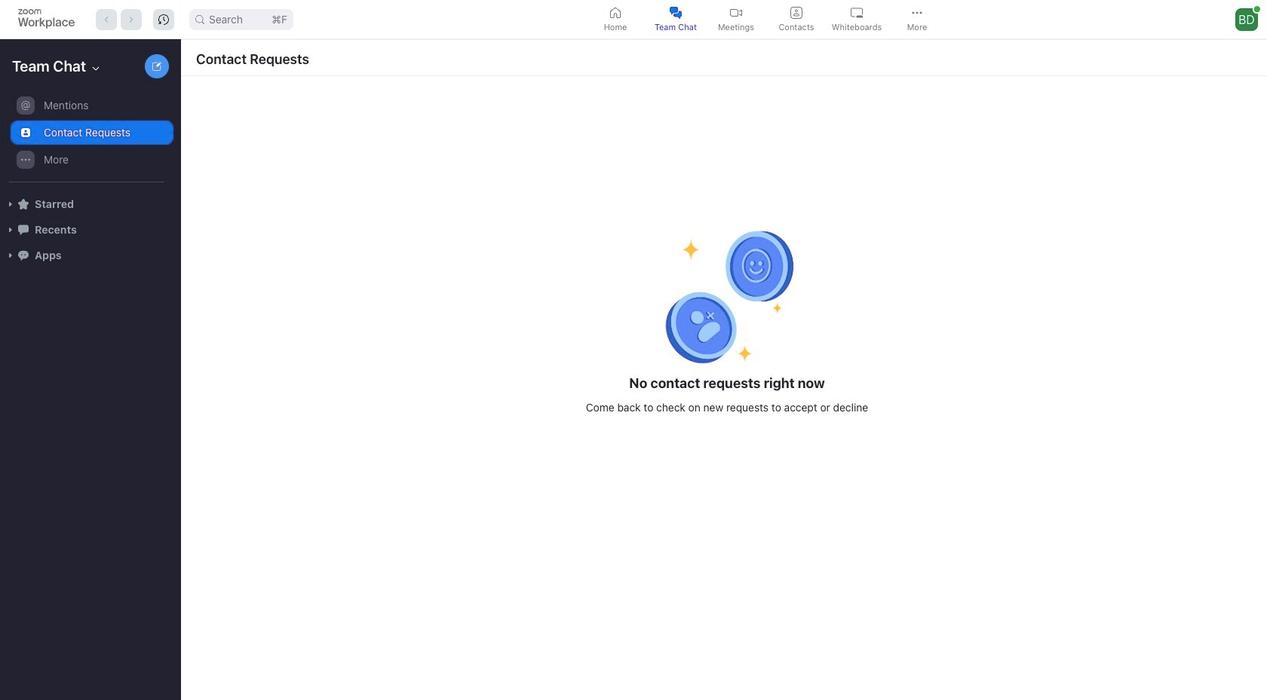 Task type: vqa. For each thing, say whether or not it's contained in the screenshot.
Triangle Right image corresponding to STARRED 'tree item'
yes



Task type: locate. For each thing, give the bounding box(es) containing it.
1 vertical spatial triangle right image
[[6, 251, 15, 260]]

triangle right image
[[6, 226, 15, 235], [6, 251, 15, 260]]

tree
[[0, 91, 178, 284]]

online image
[[1254, 6, 1260, 12]]

star image
[[18, 199, 29, 210], [18, 199, 29, 210]]

0 vertical spatial triangle right image
[[6, 226, 15, 235]]

1 triangle right image from the top
[[6, 226, 15, 235]]

chat image
[[18, 225, 29, 235]]

group
[[0, 92, 174, 183]]

magnifier image
[[195, 15, 204, 24], [195, 15, 204, 24]]

triangle right image left chat image
[[6, 226, 15, 235]]

triangle right image
[[6, 200, 15, 209], [6, 200, 15, 209], [6, 226, 15, 235], [6, 251, 15, 260]]

2 triangle right image from the top
[[6, 251, 15, 260]]

online image
[[1254, 6, 1260, 12]]

starred tree item
[[6, 192, 174, 217]]

tab list
[[587, 2, 949, 36]]

triangle right image left chatbot image
[[6, 251, 15, 260]]

chatbot image
[[18, 250, 29, 261]]

new image
[[152, 62, 161, 71], [152, 62, 161, 71]]

history image
[[158, 14, 169, 25], [158, 14, 169, 25]]



Task type: describe. For each thing, give the bounding box(es) containing it.
chevron down small image
[[90, 63, 102, 75]]

recents tree item
[[6, 217, 174, 243]]

chatbot image
[[18, 250, 29, 261]]

chat image
[[18, 225, 29, 235]]

chevron down small image
[[90, 63, 102, 75]]

apps tree item
[[6, 243, 174, 269]]



